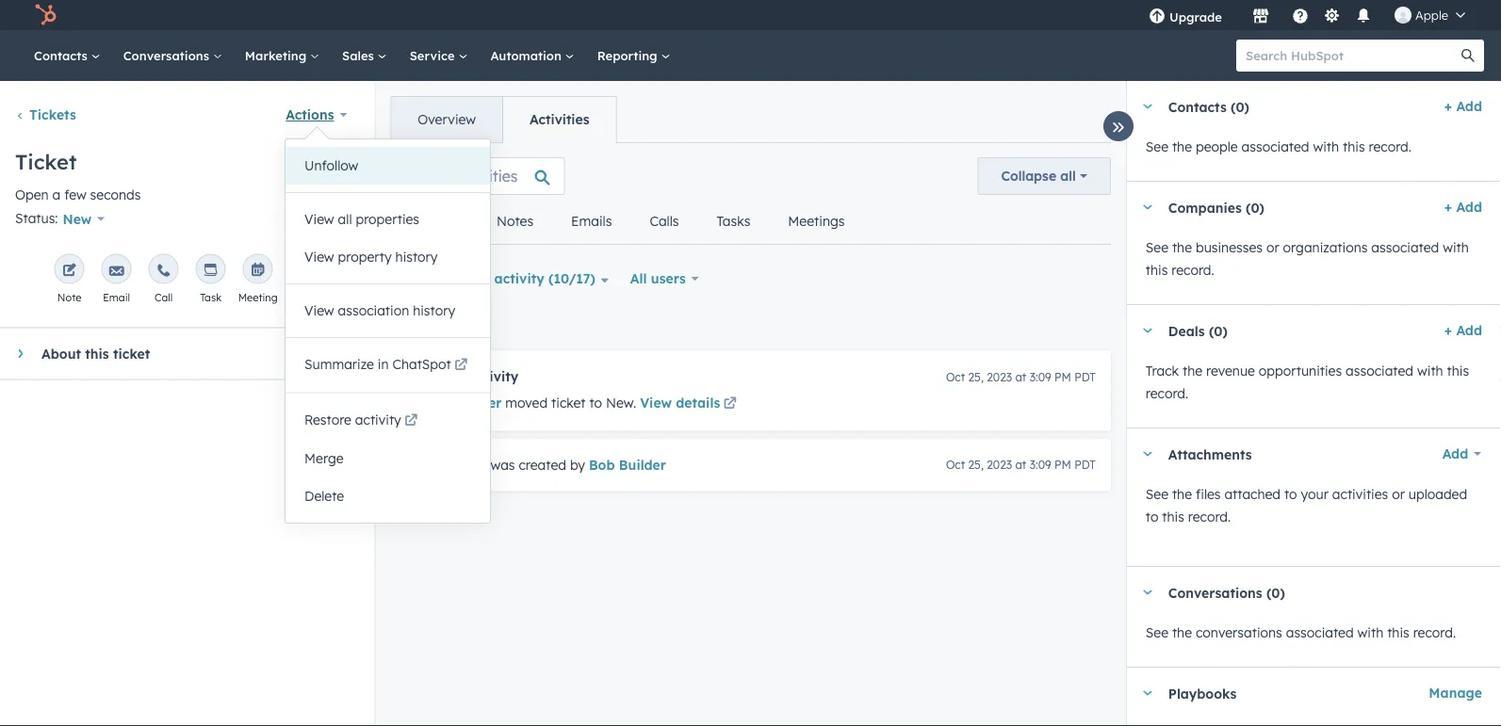 Task type: describe. For each thing, give the bounding box(es) containing it.
2 25, from the top
[[968, 458, 984, 472]]

link opens in a new window image for activity
[[405, 410, 418, 433]]

conversations for conversations
[[123, 48, 213, 63]]

details
[[676, 395, 720, 411]]

apple
[[1415, 7, 1448, 23]]

new inside popup button
[[63, 210, 92, 227]]

associated inside 'track the revenue opportunities associated with this record.'
[[1346, 363, 1414, 379]]

emails button
[[552, 199, 631, 244]]

all
[[630, 270, 647, 287]]

delete button
[[286, 478, 490, 515]]

view for view property history
[[304, 249, 334, 265]]

ticket for ticket
[[15, 149, 77, 175]]

all users
[[630, 270, 686, 287]]

activity for ticket
[[468, 368, 519, 385]]

caret image for about
[[18, 348, 23, 359]]

view details link
[[640, 393, 740, 416]]

+ for record.
[[1444, 98, 1452, 114]]

ticket activity
[[424, 368, 519, 385]]

2 oct 25, 2023 at 3:09 pm pdt from the top
[[946, 458, 1096, 472]]

collapse all
[[1001, 168, 1076, 184]]

overview
[[418, 111, 476, 128]]

your
[[1301, 486, 1329, 503]]

this
[[424, 457, 449, 473]]

summarize in chatspot link
[[286, 346, 490, 385]]

(0) for conversations (0)
[[1266, 584, 1285, 601]]

this ticket was created by bob builder
[[424, 457, 666, 473]]

meeting image
[[250, 263, 265, 278]]

marketing
[[245, 48, 310, 63]]

or inside see the businesses or organizations associated with this record.
[[1266, 239, 1279, 256]]

properties
[[356, 211, 419, 228]]

october 2023 feed
[[375, 142, 1126, 514]]

activity for restore
[[355, 411, 401, 428]]

see the businesses or organizations associated with this record.
[[1146, 239, 1469, 278]]

hubspot link
[[23, 4, 71, 26]]

attachments button
[[1127, 429, 1423, 480]]

deals (0)
[[1168, 323, 1228, 339]]

sales link
[[331, 30, 398, 81]]

the for people
[[1172, 139, 1192, 155]]

ticket activity element
[[390, 351, 1111, 431]]

email image
[[109, 263, 124, 278]]

Search HubSpot search field
[[1236, 40, 1467, 72]]

track
[[1146, 363, 1179, 379]]

companies (0) button
[[1127, 182, 1437, 233]]

businesses
[[1196, 239, 1263, 256]]

navigation inside october 2023 feed
[[390, 199, 864, 245]]

note image
[[62, 263, 77, 278]]

1 vertical spatial ticket
[[551, 395, 586, 411]]

(0) for companies (0)
[[1246, 199, 1265, 216]]

filter for filter by:
[[394, 270, 425, 287]]

see the conversations associated with this record.
[[1146, 625, 1456, 641]]

view details
[[640, 395, 720, 411]]

caret image inside 'attachments' dropdown button
[[1142, 452, 1153, 457]]

caret image for contacts
[[1142, 104, 1153, 109]]

+ add button for see the businesses or organizations associated with this record.
[[1444, 196, 1482, 219]]

to inside the ticket activity element
[[589, 395, 602, 411]]

2 pm from the top
[[1055, 458, 1071, 472]]

deals
[[1168, 323, 1205, 339]]

october
[[394, 315, 452, 334]]

summarize
[[304, 356, 374, 373]]

deals (0) button
[[1127, 305, 1437, 356]]

ticket inside 'dropdown button'
[[113, 345, 150, 362]]

3:09 inside the ticket activity element
[[1030, 370, 1051, 384]]

all for view
[[338, 211, 352, 228]]

search image
[[1462, 49, 1475, 62]]

conversations link
[[112, 30, 234, 81]]

+ add button for see the people associated with this record.
[[1444, 95, 1482, 118]]

all users button
[[618, 260, 711, 298]]

companies
[[1168, 199, 1242, 216]]

collapse
[[1001, 168, 1056, 184]]

oct inside the ticket activity element
[[946, 370, 965, 384]]

manage link
[[1429, 682, 1482, 705]]

october 2023
[[394, 315, 490, 334]]

oct 25, 2023 at 3:09 pm pdt inside the ticket activity element
[[946, 370, 1096, 384]]

caret image for conversations
[[1142, 590, 1153, 595]]

notes
[[497, 213, 533, 229]]

marketing link
[[234, 30, 331, 81]]

see for see the businesses or organizations associated with this record.
[[1146, 239, 1168, 256]]

the for conversations
[[1172, 625, 1192, 641]]

contacts (0) button
[[1127, 81, 1437, 132]]

associated down contacts (0) dropdown button
[[1242, 139, 1309, 155]]

2 at from the top
[[1015, 458, 1027, 472]]

all for collapse
[[1060, 168, 1076, 184]]

in
[[378, 356, 389, 373]]

+ add for this
[[1444, 322, 1482, 339]]

caret image inside playbooks dropdown button
[[1142, 691, 1153, 696]]

restore activity link
[[286, 401, 490, 440]]

a
[[52, 187, 61, 203]]

restore activity
[[304, 411, 401, 428]]

2 vertical spatial 2023
[[987, 458, 1012, 472]]

meeting
[[238, 291, 278, 304]]

contacts (0)
[[1168, 98, 1249, 115]]

+ add button for track the revenue opportunities associated with this record.
[[1444, 319, 1482, 342]]

pdt inside the ticket activity element
[[1074, 370, 1096, 384]]

record. inside 'track the revenue opportunities associated with this record.'
[[1146, 385, 1188, 402]]

reporting
[[597, 48, 661, 63]]

view all properties
[[304, 211, 419, 228]]

the for businesses
[[1172, 239, 1192, 256]]

with inside see the businesses or organizations associated with this record.
[[1443, 239, 1469, 256]]

people
[[1196, 139, 1238, 155]]

hubspot image
[[34, 4, 57, 26]]

activities
[[530, 111, 589, 128]]

was
[[491, 457, 515, 473]]

by:
[[429, 270, 447, 287]]

sales
[[342, 48, 378, 63]]

service
[[410, 48, 458, 63]]

see for see the people associated with this record.
[[1146, 139, 1168, 155]]

add button
[[1430, 435, 1482, 473]]

settings image
[[1323, 8, 1340, 25]]

1 horizontal spatial to
[[1146, 509, 1158, 525]]

filter for filter activity (10/17)
[[456, 270, 490, 287]]

property
[[338, 249, 392, 265]]

view association history link
[[286, 292, 490, 330]]

actions button
[[273, 96, 359, 134]]

add for see the businesses or organizations associated with this record.
[[1456, 199, 1482, 215]]

playbooks
[[1168, 685, 1237, 702]]

bob builder image
[[1395, 7, 1412, 24]]

link opens in a new window image for summarize in chatspot
[[454, 359, 468, 373]]

activity button
[[390, 199, 478, 244]]

reporting link
[[586, 30, 682, 81]]

upgrade image
[[1149, 8, 1166, 25]]

call
[[155, 291, 173, 304]]

meetings button
[[769, 199, 864, 244]]

filter by:
[[394, 270, 447, 287]]

bob inside button
[[424, 395, 450, 411]]

filter activity (10/17)
[[456, 270, 595, 287]]

notes button
[[478, 199, 552, 244]]

view for view association history
[[304, 302, 334, 319]]

pm inside the ticket activity element
[[1055, 370, 1071, 384]]

moved
[[505, 395, 548, 411]]

attached
[[1224, 486, 1281, 503]]

notifications image
[[1355, 8, 1372, 25]]

few
[[64, 187, 86, 203]]

search button
[[1452, 40, 1484, 72]]

conversations for conversations (0)
[[1168, 584, 1262, 601]]

+ for this
[[1444, 322, 1452, 339]]



Task type: locate. For each thing, give the bounding box(es) containing it.
2023
[[456, 315, 490, 334], [987, 370, 1012, 384], [987, 458, 1012, 472]]

note
[[57, 291, 81, 304]]

Search activities search field
[[390, 157, 565, 195]]

1 vertical spatial conversations
[[1168, 584, 1262, 601]]

(10/17)
[[548, 270, 595, 287]]

see down companies
[[1146, 239, 1168, 256]]

1 vertical spatial navigation
[[390, 199, 864, 245]]

3 + add button from the top
[[1444, 319, 1482, 342]]

the for revenue
[[1183, 363, 1202, 379]]

0 vertical spatial 25,
[[968, 370, 984, 384]]

0 vertical spatial 2023
[[456, 315, 490, 334]]

link opens in a new window image right the details
[[723, 393, 737, 416]]

caret image inside conversations (0) dropdown button
[[1142, 590, 1153, 595]]

1 vertical spatial 2023
[[987, 370, 1012, 384]]

calls
[[650, 213, 679, 229]]

all inside popup button
[[1060, 168, 1076, 184]]

bob down chatspot
[[424, 395, 450, 411]]

add for see the people associated with this record.
[[1456, 98, 1482, 114]]

tasks button
[[698, 199, 769, 244]]

0 horizontal spatial ticket
[[113, 345, 150, 362]]

0 vertical spatial ticket
[[113, 345, 150, 362]]

automation link
[[479, 30, 586, 81]]

1 vertical spatial pdt
[[1074, 458, 1096, 472]]

marketplaces image
[[1252, 8, 1269, 25]]

0 vertical spatial conversations
[[123, 48, 213, 63]]

1 navigation from the top
[[390, 96, 617, 143]]

see the files attached to your activities or uploaded to this record.
[[1146, 486, 1467, 525]]

settings link
[[1320, 5, 1344, 25]]

activity inside the ticket activity element
[[468, 368, 519, 385]]

associated right organizations
[[1371, 239, 1439, 256]]

at inside the ticket activity element
[[1015, 370, 1027, 384]]

new
[[63, 210, 92, 227], [606, 395, 633, 411]]

0 horizontal spatial to
[[589, 395, 602, 411]]

activity inside restore activity link
[[355, 411, 401, 428]]

caret image inside "about this ticket" 'dropdown button'
[[18, 348, 23, 359]]

bob builder button
[[424, 392, 502, 415], [589, 454, 666, 476]]

2 filter from the left
[[456, 270, 490, 287]]

overview link
[[391, 97, 502, 142]]

help image
[[1292, 8, 1309, 25]]

2 + add button from the top
[[1444, 196, 1482, 219]]

pdt
[[1074, 370, 1096, 384], [1074, 458, 1096, 472]]

more image
[[297, 263, 312, 278]]

activity up merge 'button' at the left bottom
[[355, 411, 401, 428]]

view down more image
[[304, 302, 334, 319]]

(0) inside dropdown button
[[1231, 98, 1249, 115]]

1 vertical spatial ticket
[[424, 368, 464, 385]]

contacts for contacts (0)
[[1168, 98, 1227, 115]]

2 + add from the top
[[1444, 199, 1482, 215]]

add
[[1456, 98, 1482, 114], [1456, 199, 1482, 215], [1456, 322, 1482, 339], [1442, 446, 1468, 462]]

delete
[[304, 488, 344, 505]]

contacts inside dropdown button
[[1168, 98, 1227, 115]]

or inside the see the files attached to your activities or uploaded to this record.
[[1392, 486, 1405, 503]]

activities link
[[502, 97, 616, 142]]

history up filter by:
[[395, 249, 438, 265]]

filter left by:
[[394, 270, 425, 287]]

the inside 'track the revenue opportunities associated with this record.'
[[1183, 363, 1202, 379]]

all right collapse
[[1060, 168, 1076, 184]]

bob builder button inside the ticket activity element
[[424, 392, 502, 415]]

(0) right deals
[[1209, 323, 1228, 339]]

1 vertical spatial all
[[338, 211, 352, 228]]

oct 25, 2023 at 3:09 pm pdt
[[946, 370, 1096, 384], [946, 458, 1096, 472]]

0 vertical spatial activity
[[494, 270, 544, 287]]

0 vertical spatial 3:09
[[1030, 370, 1051, 384]]

link opens in a new window image inside restore activity link
[[405, 415, 418, 428]]

about this ticket button
[[0, 328, 355, 379]]

record. inside the see the files attached to your activities or uploaded to this record.
[[1188, 509, 1231, 525]]

1 caret image from the top
[[1142, 104, 1153, 109]]

menu
[[1135, 0, 1479, 30]]

builder
[[454, 395, 502, 411], [619, 457, 666, 473]]

history for view association history
[[413, 302, 455, 319]]

2 vertical spatial caret image
[[1142, 452, 1153, 457]]

to new .
[[589, 395, 640, 411]]

4 see from the top
[[1146, 625, 1168, 641]]

the inside the see the files attached to your activities or uploaded to this record.
[[1172, 486, 1192, 503]]

0 horizontal spatial or
[[1266, 239, 1279, 256]]

activity for filter
[[494, 270, 544, 287]]

caret image left contacts (0)
[[1142, 104, 1153, 109]]

collapse all button
[[978, 157, 1111, 195]]

1 vertical spatial builder
[[619, 457, 666, 473]]

see left people
[[1146, 139, 1168, 155]]

contacts up people
[[1168, 98, 1227, 115]]

associated inside see the businesses or organizations associated with this record.
[[1371, 239, 1439, 256]]

0 horizontal spatial bob builder button
[[424, 392, 502, 415]]

the left people
[[1172, 139, 1192, 155]]

files
[[1196, 486, 1221, 503]]

1 vertical spatial oct 25, 2023 at 3:09 pm pdt
[[946, 458, 1096, 472]]

menu containing apple
[[1135, 0, 1479, 30]]

users
[[651, 270, 686, 287]]

caret image left playbooks
[[1142, 691, 1153, 696]]

1 vertical spatial + add button
[[1444, 196, 1482, 219]]

25,
[[968, 370, 984, 384], [968, 458, 984, 472]]

3 see from the top
[[1146, 486, 1168, 503]]

0 vertical spatial new
[[63, 210, 92, 227]]

2 navigation from the top
[[390, 199, 864, 245]]

view right . at the bottom left
[[640, 395, 672, 411]]

(0) up see the conversations associated with this record. in the bottom right of the page
[[1266, 584, 1285, 601]]

the right track
[[1183, 363, 1202, 379]]

(0) up people
[[1231, 98, 1249, 115]]

1 + add button from the top
[[1444, 95, 1482, 118]]

0 vertical spatial oct 25, 2023 at 3:09 pm pdt
[[946, 370, 1096, 384]]

1 horizontal spatial all
[[1060, 168, 1076, 184]]

builder down . at the bottom left
[[619, 457, 666, 473]]

1 oct 25, 2023 at 3:09 pm pdt from the top
[[946, 370, 1096, 384]]

see for see the conversations associated with this record.
[[1146, 625, 1168, 641]]

caret image inside contacts (0) dropdown button
[[1142, 104, 1153, 109]]

merge button
[[286, 440, 490, 478]]

this inside 'track the revenue opportunities associated with this record.'
[[1447, 363, 1469, 379]]

1 horizontal spatial new
[[606, 395, 633, 411]]

caret image left conversations (0)
[[1142, 590, 1153, 595]]

caret image left attachments
[[1142, 452, 1153, 457]]

bob right "by"
[[589, 457, 615, 473]]

conversations inside conversations link
[[123, 48, 213, 63]]

open
[[15, 187, 49, 203]]

1 vertical spatial contacts
[[1168, 98, 1227, 115]]

2 see from the top
[[1146, 239, 1168, 256]]

the left files
[[1172, 486, 1192, 503]]

0 horizontal spatial ticket
[[15, 149, 77, 175]]

see up playbooks
[[1146, 625, 1168, 641]]

history
[[395, 249, 438, 265], [413, 302, 455, 319]]

service link
[[398, 30, 479, 81]]

conversations (0)
[[1168, 584, 1285, 601]]

0 vertical spatial +
[[1444, 98, 1452, 114]]

view all properties link
[[286, 201, 490, 238]]

filter right by:
[[456, 270, 490, 287]]

see inside the see the files attached to your activities or uploaded to this record.
[[1146, 486, 1168, 503]]

1 oct from the top
[[946, 370, 965, 384]]

created
[[519, 457, 566, 473]]

2 vertical spatial ticket
[[453, 457, 487, 473]]

1 horizontal spatial bob
[[589, 457, 615, 473]]

summarize in chatspot
[[304, 356, 451, 373]]

view property history link
[[286, 238, 490, 276]]

ticket up bob builder
[[424, 368, 464, 385]]

see the people associated with this record.
[[1146, 139, 1412, 155]]

1 horizontal spatial filter
[[456, 270, 490, 287]]

1 filter from the left
[[394, 270, 425, 287]]

bob builder
[[424, 395, 502, 411]]

.
[[633, 395, 636, 411]]

2 vertical spatial +
[[1444, 322, 1452, 339]]

1 vertical spatial + add
[[1444, 199, 1482, 215]]

chatspot
[[392, 356, 451, 373]]

1 horizontal spatial builder
[[619, 457, 666, 473]]

2 vertical spatial + add
[[1444, 322, 1482, 339]]

view left property
[[304, 249, 334, 265]]

0 vertical spatial pm
[[1055, 370, 1071, 384]]

navigation
[[390, 96, 617, 143], [390, 199, 864, 245]]

+ add button
[[1444, 95, 1482, 118], [1444, 196, 1482, 219], [1444, 319, 1482, 342]]

+
[[1444, 98, 1452, 114], [1444, 199, 1452, 215], [1444, 322, 1452, 339]]

or right 'activities'
[[1392, 486, 1405, 503]]

merge
[[304, 450, 344, 467]]

record.
[[1369, 139, 1412, 155], [1172, 262, 1214, 278], [1146, 385, 1188, 402], [1188, 509, 1231, 525], [1413, 625, 1456, 641]]

this inside see the businesses or organizations associated with this record.
[[1146, 262, 1168, 278]]

status:
[[15, 210, 58, 227]]

the left conversations
[[1172, 625, 1192, 641]]

1 vertical spatial +
[[1444, 199, 1452, 215]]

0 vertical spatial to
[[589, 395, 602, 411]]

0 horizontal spatial contacts
[[34, 48, 91, 63]]

(0) for deals (0)
[[1209, 323, 1228, 339]]

2 vertical spatial activity
[[355, 411, 401, 428]]

ticket for ticket activity
[[424, 368, 464, 385]]

activity left "(10/17)"
[[494, 270, 544, 287]]

1 vertical spatial caret image
[[1142, 205, 1153, 210]]

the down companies
[[1172, 239, 1192, 256]]

conversations (0) button
[[1127, 567, 1482, 618]]

0 vertical spatial ticket
[[15, 149, 77, 175]]

record. inside see the businesses or organizations associated with this record.
[[1172, 262, 1214, 278]]

+ for with
[[1444, 199, 1452, 215]]

link opens in a new window image
[[454, 355, 468, 377], [454, 359, 468, 373], [723, 398, 737, 411], [405, 415, 418, 428]]

2 3:09 from the top
[[1030, 458, 1051, 472]]

link opens in a new window image for details
[[723, 393, 737, 416]]

1 vertical spatial to
[[1284, 486, 1297, 503]]

25, inside the ticket activity element
[[968, 370, 984, 384]]

0 vertical spatial all
[[1060, 168, 1076, 184]]

with inside 'track the revenue opportunities associated with this record.'
[[1417, 363, 1443, 379]]

1 horizontal spatial ticket
[[453, 457, 487, 473]]

1 vertical spatial 3:09
[[1030, 458, 1051, 472]]

ticket
[[113, 345, 150, 362], [551, 395, 586, 411], [453, 457, 487, 473]]

0 vertical spatial caret image
[[1142, 104, 1153, 109]]

bob builder button right "by"
[[589, 454, 666, 476]]

0 horizontal spatial bob
[[424, 395, 450, 411]]

tickets
[[29, 106, 76, 123]]

3 caret image from the top
[[1142, 452, 1153, 457]]

activity up bob builder
[[468, 368, 519, 385]]

0 vertical spatial bob
[[424, 395, 450, 411]]

ticket inside october 2023 feed
[[424, 368, 464, 385]]

by
[[570, 457, 585, 473]]

+ add for with
[[1444, 199, 1482, 215]]

0 horizontal spatial all
[[338, 211, 352, 228]]

1 pm from the top
[[1055, 370, 1071, 384]]

0 horizontal spatial filter
[[394, 270, 425, 287]]

link opens in a new window image
[[723, 393, 737, 416], [405, 410, 418, 433]]

pm
[[1055, 370, 1071, 384], [1055, 458, 1071, 472]]

associated down conversations (0) dropdown button
[[1286, 625, 1354, 641]]

0 vertical spatial oct
[[946, 370, 965, 384]]

link opens in a new window image inside restore activity link
[[405, 410, 418, 433]]

3:09
[[1030, 370, 1051, 384], [1030, 458, 1051, 472]]

0 vertical spatial history
[[395, 249, 438, 265]]

caret image for deals
[[1142, 328, 1153, 333]]

link opens in a new window image inside view details link
[[723, 398, 737, 411]]

caret image inside companies (0) dropdown button
[[1142, 205, 1153, 210]]

1 + add from the top
[[1444, 98, 1482, 114]]

activity
[[494, 270, 544, 287], [468, 368, 519, 385], [355, 411, 401, 428]]

caret image left about
[[18, 348, 23, 359]]

view for view details
[[640, 395, 672, 411]]

1 vertical spatial pm
[[1055, 458, 1071, 472]]

1 horizontal spatial or
[[1392, 486, 1405, 503]]

1 horizontal spatial link opens in a new window image
[[723, 393, 737, 416]]

1 horizontal spatial conversations
[[1168, 584, 1262, 601]]

contacts down hubspot link
[[34, 48, 91, 63]]

task image
[[203, 263, 218, 278]]

1 horizontal spatial contacts
[[1168, 98, 1227, 115]]

1 vertical spatial or
[[1392, 486, 1405, 503]]

1 25, from the top
[[968, 370, 984, 384]]

1 horizontal spatial bob builder button
[[589, 454, 666, 476]]

view inside the ticket activity element
[[640, 395, 672, 411]]

(0) for contacts (0)
[[1231, 98, 1249, 115]]

emails
[[571, 213, 612, 229]]

1 horizontal spatial ticket
[[424, 368, 464, 385]]

notifications button
[[1348, 0, 1380, 30]]

2 horizontal spatial ticket
[[551, 395, 586, 411]]

link opens in a new window image for restore activity
[[405, 415, 418, 428]]

this inside the see the files attached to your activities or uploaded to this record.
[[1162, 509, 1184, 525]]

automation
[[490, 48, 565, 63]]

caret image
[[1142, 104, 1153, 109], [1142, 205, 1153, 210], [1142, 452, 1153, 457]]

associated right opportunities
[[1346, 363, 1414, 379]]

the inside see the businesses or organizations associated with this record.
[[1172, 239, 1192, 256]]

1 vertical spatial at
[[1015, 458, 1027, 472]]

ticket down email
[[113, 345, 150, 362]]

1 at from the top
[[1015, 370, 1027, 384]]

tickets link
[[15, 106, 76, 123]]

ticket left the was at the left
[[453, 457, 487, 473]]

view for view all properties
[[304, 211, 334, 228]]

2 pdt from the top
[[1074, 458, 1096, 472]]

ticket right moved in the left bottom of the page
[[551, 395, 586, 411]]

playbooks button
[[1127, 668, 1421, 719]]

add for track the revenue opportunities associated with this record.
[[1456, 322, 1482, 339]]

call image
[[156, 263, 171, 278]]

see for see the files attached to your activities or uploaded to this record.
[[1146, 486, 1168, 503]]

3 + from the top
[[1444, 322, 1452, 339]]

see left files
[[1146, 486, 1168, 503]]

builder inside button
[[454, 395, 502, 411]]

attachments
[[1168, 446, 1252, 462]]

conversations
[[1196, 625, 1282, 641]]

2 vertical spatial + add button
[[1444, 319, 1482, 342]]

1 + from the top
[[1444, 98, 1452, 114]]

history for view property history
[[395, 249, 438, 265]]

1 vertical spatial bob builder button
[[589, 454, 666, 476]]

1 pdt from the top
[[1074, 370, 1096, 384]]

0 vertical spatial contacts
[[34, 48, 91, 63]]

task
[[200, 291, 222, 304]]

0 vertical spatial + add
[[1444, 98, 1482, 114]]

with
[[1313, 139, 1339, 155], [1443, 239, 1469, 256], [1417, 363, 1443, 379], [1357, 625, 1384, 641]]

1 vertical spatial 25,
[[968, 458, 984, 472]]

caret image left companies
[[1142, 205, 1153, 210]]

seconds
[[90, 187, 141, 203]]

view up more image
[[304, 211, 334, 228]]

navigation up all
[[390, 199, 864, 245]]

apple button
[[1383, 0, 1477, 30]]

1 3:09 from the top
[[1030, 370, 1051, 384]]

caret image
[[1142, 328, 1153, 333], [18, 348, 23, 359], [1142, 590, 1153, 595], [1142, 691, 1153, 696]]

2 horizontal spatial to
[[1284, 486, 1297, 503]]

navigation containing activity
[[390, 199, 864, 245]]

0 horizontal spatial new
[[63, 210, 92, 227]]

to
[[589, 395, 602, 411], [1284, 486, 1297, 503], [1146, 509, 1158, 525]]

0 vertical spatial builder
[[454, 395, 502, 411]]

new left 'view details'
[[606, 395, 633, 411]]

link opens in a new window image inside the ticket activity element
[[723, 393, 737, 416]]

restore
[[304, 411, 351, 428]]

conversations inside conversations (0) dropdown button
[[1168, 584, 1262, 601]]

bob builder button down ticket activity
[[424, 392, 502, 415]]

see inside see the businesses or organizations associated with this record.
[[1146, 239, 1168, 256]]

2 caret image from the top
[[1142, 205, 1153, 210]]

marketplaces button
[[1241, 0, 1281, 30]]

0 vertical spatial + add button
[[1444, 95, 1482, 118]]

bob
[[424, 395, 450, 411], [589, 457, 615, 473]]

or down companies (0) dropdown button
[[1266, 239, 1279, 256]]

0 vertical spatial at
[[1015, 370, 1027, 384]]

1 see from the top
[[1146, 139, 1168, 155]]

1 vertical spatial bob
[[589, 457, 615, 473]]

organizations
[[1283, 239, 1368, 256]]

upgrade
[[1169, 9, 1222, 25]]

all up property
[[338, 211, 352, 228]]

navigation containing overview
[[390, 96, 617, 143]]

1 vertical spatial history
[[413, 302, 455, 319]]

this inside "about this ticket" 'dropdown button'
[[85, 345, 109, 362]]

+ add for record.
[[1444, 98, 1482, 114]]

link opens in a new window image up merge 'button' at the left bottom
[[405, 410, 418, 433]]

builder down ticket activity
[[454, 395, 502, 411]]

(0) up businesses
[[1246, 199, 1265, 216]]

0 horizontal spatial builder
[[454, 395, 502, 411]]

0 vertical spatial or
[[1266, 239, 1279, 256]]

2 vertical spatial to
[[1146, 509, 1158, 525]]

caret image for companies
[[1142, 205, 1153, 210]]

contacts for contacts
[[34, 48, 91, 63]]

the for files
[[1172, 486, 1192, 503]]

history down by:
[[413, 302, 455, 319]]

the
[[1172, 139, 1192, 155], [1172, 239, 1192, 256], [1183, 363, 1202, 379], [1172, 486, 1192, 503], [1172, 625, 1192, 641]]

1 vertical spatial new
[[606, 395, 633, 411]]

0 vertical spatial bob builder button
[[424, 392, 502, 415]]

new inside the ticket activity element
[[606, 395, 633, 411]]

2 + from the top
[[1444, 199, 1452, 215]]

3 + add from the top
[[1444, 322, 1482, 339]]

0 horizontal spatial link opens in a new window image
[[405, 410, 418, 433]]

1 vertical spatial activity
[[468, 368, 519, 385]]

add inside popup button
[[1442, 446, 1468, 462]]

caret image inside deals (0) dropdown button
[[1142, 328, 1153, 333]]

opportunities
[[1259, 363, 1342, 379]]

new down open a few seconds
[[63, 210, 92, 227]]

unfollow button
[[286, 147, 490, 185]]

1 vertical spatial oct
[[946, 458, 965, 472]]

help button
[[1284, 0, 1316, 30]]

view property history
[[304, 249, 438, 265]]

link opens in a new window image for view details
[[723, 398, 737, 411]]

ticket up a
[[15, 149, 77, 175]]

0 vertical spatial pdt
[[1074, 370, 1096, 384]]

2023 inside the ticket activity element
[[987, 370, 1012, 384]]

caret image left deals
[[1142, 328, 1153, 333]]

activities
[[1332, 486, 1388, 503]]

navigation up search activities search field
[[390, 96, 617, 143]]

tasks
[[717, 213, 750, 229]]

0 vertical spatial navigation
[[390, 96, 617, 143]]

2 oct from the top
[[946, 458, 965, 472]]

0 horizontal spatial conversations
[[123, 48, 213, 63]]

uploaded
[[1409, 486, 1467, 503]]



Task type: vqa. For each thing, say whether or not it's contained in the screenshot.
the rightmost HubSpot
no



